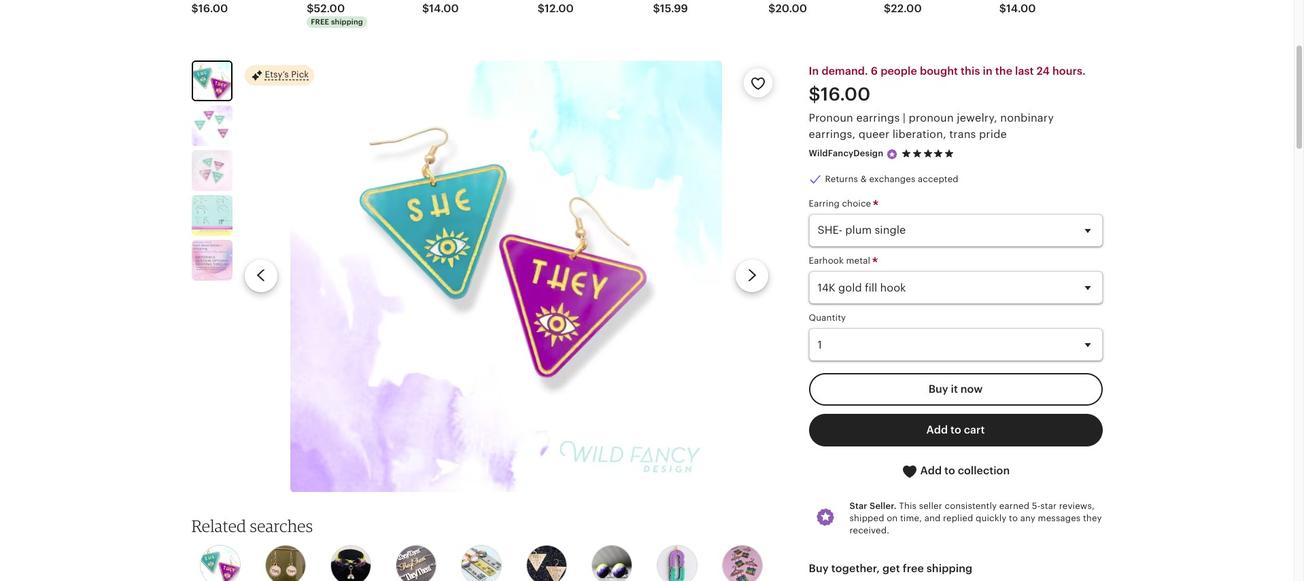 Task type: vqa. For each thing, say whether or not it's contained in the screenshot.
we
no



Task type: locate. For each thing, give the bounding box(es) containing it.
$ inside $ 52.00 free shipping
[[307, 2, 314, 15]]

accepted
[[918, 174, 959, 184]]

$ 15.99
[[653, 2, 688, 15]]

$ 14.00
[[422, 2, 459, 15], [999, 2, 1036, 15]]

buy together, get free shipping
[[809, 562, 973, 575]]

$16.00
[[809, 84, 871, 105]]

and
[[925, 514, 941, 524]]

they
[[1083, 514, 1102, 524]]

2 vertical spatial to
[[1009, 514, 1018, 524]]

buy left together,
[[809, 562, 829, 575]]

seller.
[[870, 501, 897, 511]]

1 horizontal spatial shipping
[[927, 562, 973, 575]]

pronoun earrings pronoun jewelry nonbinary earrings queer image 4 image
[[191, 195, 232, 236]]

earring
[[809, 198, 840, 209]]

bought
[[920, 65, 958, 77]]

etsy's
[[265, 70, 289, 80]]

earrings,
[[809, 128, 856, 141]]

to left the cart
[[951, 424, 961, 437]]

0 vertical spatial to
[[951, 424, 961, 437]]

this
[[961, 65, 980, 77]]

buy inside buy it now button
[[929, 383, 948, 396]]

buy left it
[[929, 383, 948, 396]]

star_seller image
[[886, 148, 899, 160]]

add to cart
[[927, 424, 985, 437]]

0 vertical spatial buy
[[929, 383, 948, 396]]

in
[[983, 65, 993, 77]]

nonbinary
[[1001, 112, 1054, 124]]

free
[[311, 18, 329, 26]]

1 vertical spatial shipping
[[927, 562, 973, 575]]

any
[[1020, 514, 1036, 524]]

buy it now button
[[809, 374, 1103, 406]]

shipping
[[331, 18, 363, 26], [927, 562, 973, 575]]

to
[[951, 424, 961, 437], [945, 465, 955, 478], [1009, 514, 1018, 524]]

6 $ from the left
[[769, 2, 776, 15]]

1 vertical spatial buy
[[809, 562, 829, 575]]

pronoun
[[809, 112, 853, 124]]

pronoun earrings pronoun jewelry nonbinary earrings queer image 2 image
[[191, 105, 232, 146]]

choice
[[842, 198, 871, 209]]

0 horizontal spatial shipping
[[331, 18, 363, 26]]

returns & exchanges accepted
[[825, 174, 959, 184]]

2 $ from the left
[[307, 2, 314, 15]]

together,
[[831, 562, 880, 575]]

$
[[191, 2, 198, 15], [307, 2, 314, 15], [422, 2, 429, 15], [538, 2, 545, 15], [653, 2, 660, 15], [769, 2, 776, 15], [884, 2, 891, 15], [999, 2, 1007, 15]]

collection
[[958, 465, 1010, 478]]

queer
[[859, 128, 890, 141]]

1 horizontal spatial buy
[[929, 383, 948, 396]]

add to collection
[[918, 465, 1010, 478]]

&
[[861, 174, 867, 184]]

shipping right 'free'
[[927, 562, 973, 575]]

add
[[927, 424, 948, 437], [921, 465, 942, 478]]

1 $ 14.00 from the left
[[422, 2, 459, 15]]

0 horizontal spatial $ 14.00
[[422, 2, 459, 15]]

wildfancydesign link
[[809, 148, 884, 159]]

star
[[1041, 501, 1057, 511]]

0 vertical spatial shipping
[[331, 18, 363, 26]]

add for add to collection
[[921, 465, 942, 478]]

14.00
[[429, 2, 459, 15], [1007, 2, 1036, 15]]

1 14.00 from the left
[[429, 2, 459, 15]]

to for collection
[[945, 465, 955, 478]]

pronoun earrings pronoun jewelry nonbinary earrings queer image 1 image
[[290, 60, 722, 492], [193, 62, 231, 100]]

star seller.
[[850, 501, 897, 511]]

16.00
[[198, 2, 228, 15]]

5 $ from the left
[[653, 2, 660, 15]]

cart
[[964, 424, 985, 437]]

0 vertical spatial add
[[927, 424, 948, 437]]

0 horizontal spatial 14.00
[[429, 2, 459, 15]]

time,
[[900, 514, 922, 524]]

shipping down the 52.00
[[331, 18, 363, 26]]

last
[[1015, 65, 1034, 77]]

to inside button
[[951, 424, 961, 437]]

add inside button
[[921, 465, 942, 478]]

to inside this seller consistently earned 5-star reviews, shipped on time, and replied quickly to any messages they received.
[[1009, 514, 1018, 524]]

1 horizontal spatial 14.00
[[1007, 2, 1036, 15]]

pronoun
[[909, 112, 954, 124]]

3 $ from the left
[[422, 2, 429, 15]]

hours.
[[1053, 65, 1086, 77]]

8 $ from the left
[[999, 2, 1007, 15]]

quantity
[[809, 313, 846, 323]]

to down earned
[[1009, 514, 1018, 524]]

star
[[850, 501, 868, 511]]

0 horizontal spatial buy
[[809, 562, 829, 575]]

quickly
[[976, 514, 1007, 524]]

this
[[899, 501, 917, 511]]

messages
[[1038, 514, 1081, 524]]

add to cart button
[[809, 414, 1103, 447]]

buy
[[929, 383, 948, 396], [809, 562, 829, 575]]

add inside button
[[927, 424, 948, 437]]

52.00
[[314, 2, 345, 15]]

add up seller
[[921, 465, 942, 478]]

1 horizontal spatial $ 14.00
[[999, 2, 1036, 15]]

1 vertical spatial to
[[945, 465, 955, 478]]

etsy's pick
[[265, 70, 309, 80]]

to left collection
[[945, 465, 955, 478]]

the
[[995, 65, 1013, 77]]

2 $ 14.00 from the left
[[999, 2, 1036, 15]]

to inside button
[[945, 465, 955, 478]]

add to collection button
[[809, 455, 1103, 488]]

add left the cart
[[927, 424, 948, 437]]

jewelry,
[[957, 112, 998, 124]]

0 horizontal spatial pronoun earrings pronoun jewelry nonbinary earrings queer image 1 image
[[193, 62, 231, 100]]

1 vertical spatial add
[[921, 465, 942, 478]]

pronoun earrings pronoun jewelry nonbinary earrings queer image 3 image
[[191, 150, 232, 191]]

trans
[[950, 128, 976, 141]]



Task type: describe. For each thing, give the bounding box(es) containing it.
exchanges
[[869, 174, 916, 184]]

related
[[191, 516, 246, 537]]

shipped
[[850, 514, 884, 524]]

shipping inside $ 52.00 free shipping
[[331, 18, 363, 26]]

get
[[883, 562, 900, 575]]

this seller consistently earned 5-star reviews, shipped on time, and replied quickly to any messages they received.
[[850, 501, 1102, 536]]

pick
[[291, 70, 309, 80]]

|
[[903, 112, 906, 124]]

$ 20.00
[[769, 2, 807, 15]]

on
[[887, 514, 898, 524]]

buy for buy it now
[[929, 383, 948, 396]]

pride
[[979, 128, 1007, 141]]

$ 52.00 free shipping
[[307, 2, 363, 26]]

etsy's pick button
[[244, 65, 314, 86]]

7 $ from the left
[[884, 2, 891, 15]]

$ 16.00
[[191, 2, 228, 15]]

15.99
[[660, 2, 688, 15]]

22.00
[[891, 2, 922, 15]]

related searches
[[191, 516, 313, 537]]

6
[[871, 65, 878, 77]]

earned
[[1000, 501, 1030, 511]]

buy for buy together, get free shipping
[[809, 562, 829, 575]]

4 $ from the left
[[538, 2, 545, 15]]

5-
[[1032, 501, 1041, 511]]

earhook
[[809, 256, 844, 266]]

now
[[961, 383, 983, 396]]

24
[[1037, 65, 1050, 77]]

returns
[[825, 174, 858, 184]]

metal
[[846, 256, 871, 266]]

free
[[903, 562, 924, 575]]

people
[[881, 65, 917, 77]]

20.00
[[776, 2, 807, 15]]

wildfancydesign
[[809, 148, 884, 159]]

1 horizontal spatial pronoun earrings pronoun jewelry nonbinary earrings queer image 1 image
[[290, 60, 722, 492]]

pronoun earrings pronoun jewelry nonbinary earrings queer image 5 image
[[191, 240, 232, 281]]

reviews,
[[1059, 501, 1095, 511]]

pronoun earrings | pronoun jewelry, nonbinary earrings, queer liberation, trans pride
[[809, 112, 1054, 141]]

$ 22.00
[[884, 2, 922, 15]]

add for add to cart
[[927, 424, 948, 437]]

2 14.00 from the left
[[1007, 2, 1036, 15]]

liberation,
[[893, 128, 947, 141]]

received.
[[850, 526, 890, 536]]

earring choice
[[809, 198, 874, 209]]

in demand. 6 people bought this in the last 24 hours. $16.00
[[809, 65, 1086, 105]]

in
[[809, 65, 819, 77]]

it
[[951, 383, 958, 396]]

searches
[[250, 516, 313, 537]]

$ 12.00
[[538, 2, 574, 15]]

earrings
[[856, 112, 900, 124]]

demand.
[[822, 65, 868, 77]]

seller
[[919, 501, 942, 511]]

to for cart
[[951, 424, 961, 437]]

consistently
[[945, 501, 997, 511]]

1 $ from the left
[[191, 2, 198, 15]]

earhook metal
[[809, 256, 873, 266]]

replied
[[943, 514, 973, 524]]

related searches region
[[175, 516, 789, 581]]

12.00
[[545, 2, 574, 15]]

buy it now
[[929, 383, 983, 396]]



